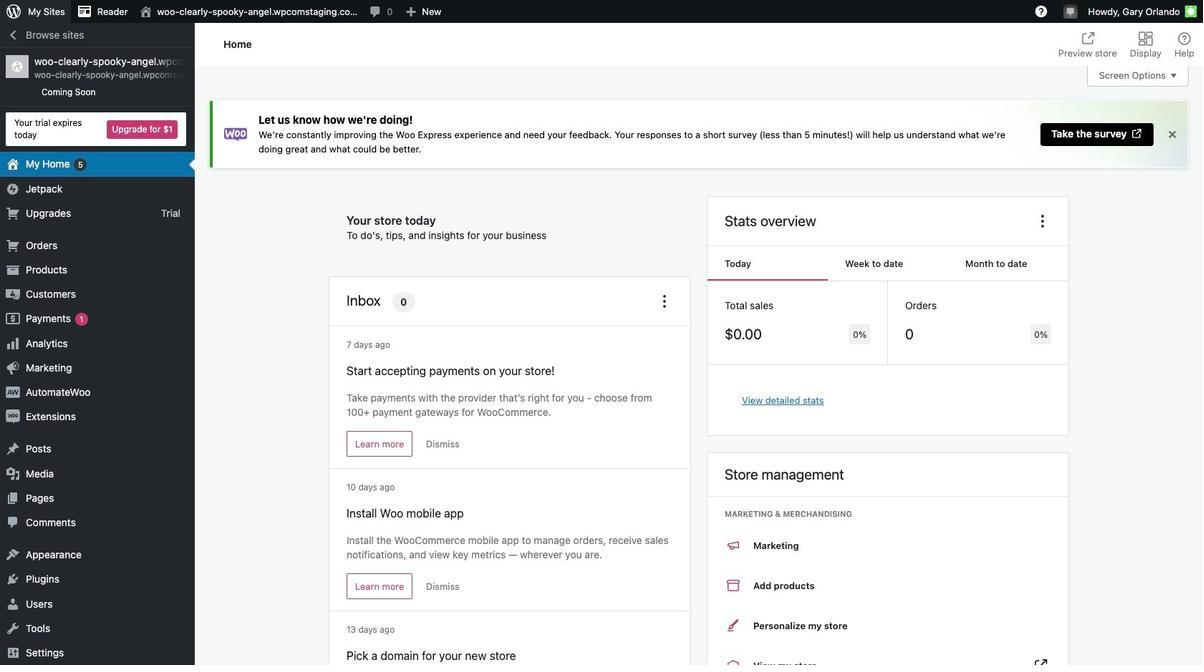 Task type: describe. For each thing, give the bounding box(es) containing it.
0 vertical spatial tab list
[[1050, 23, 1203, 66]]

toolbar navigation
[[0, 0, 1203, 26]]

1 vertical spatial tab list
[[708, 247, 1069, 282]]

inbox notes options image
[[656, 293, 673, 310]]



Task type: vqa. For each thing, say whether or not it's contained in the screenshot.
Undo icon
no



Task type: locate. For each thing, give the bounding box(es) containing it.
menu
[[329, 326, 690, 665]]

notification image
[[1065, 5, 1076, 16]]

main menu navigation
[[0, 23, 195, 665]]

tab list
[[1050, 23, 1203, 66], [708, 247, 1069, 282]]

display options image
[[1137, 30, 1155, 47]]

choose which values to display image
[[1034, 213, 1051, 230]]

take the survey image
[[1131, 127, 1143, 139]]



